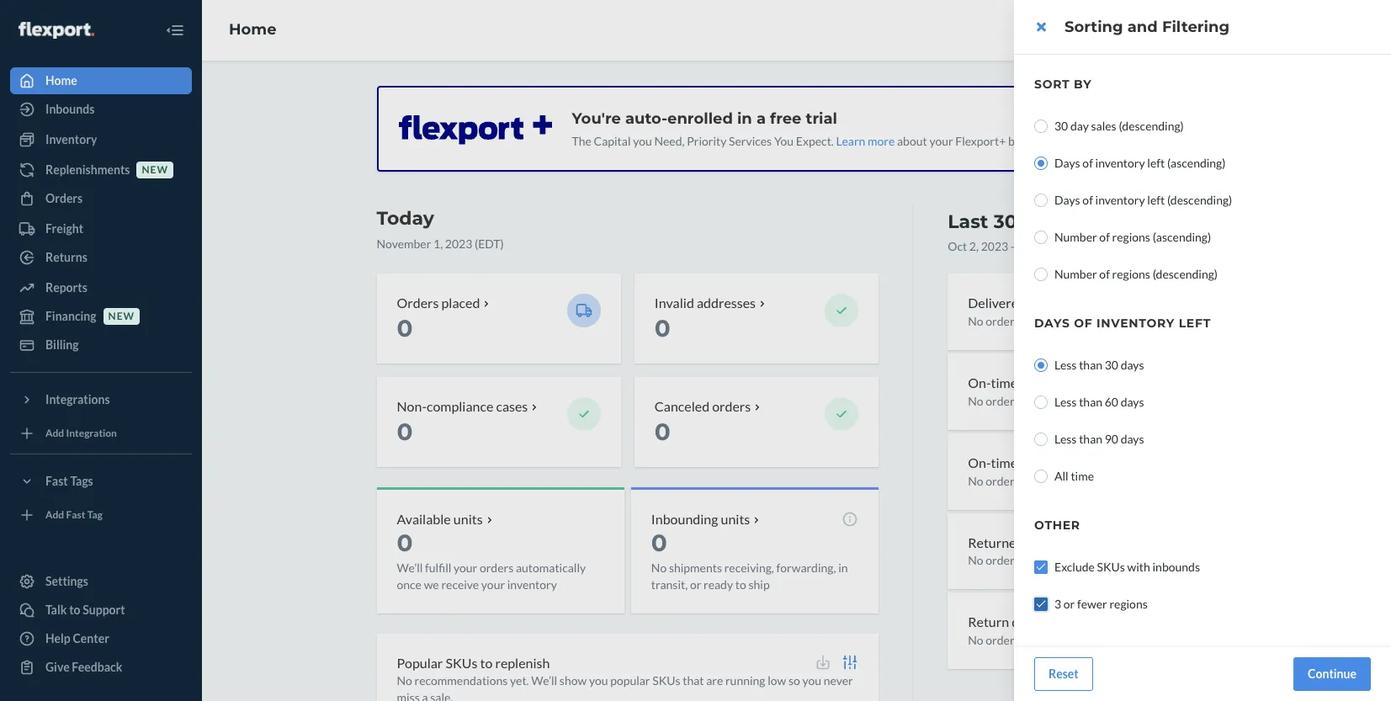 Task type: locate. For each thing, give the bounding box(es) containing it.
number up days of inventory left
[[1055, 267, 1098, 281]]

0 vertical spatial regions
[[1113, 230, 1151, 244]]

inventory
[[1096, 156, 1146, 170], [1096, 193, 1146, 207], [1097, 316, 1176, 331]]

None checkbox
[[1035, 561, 1048, 574]]

1 vertical spatial (ascending)
[[1153, 230, 1212, 244]]

regions down number of regions (ascending)
[[1113, 267, 1151, 281]]

other
[[1035, 518, 1081, 533]]

left for days of inventory left (descending)
[[1148, 193, 1166, 207]]

left down the days of inventory left (ascending)
[[1148, 193, 1166, 207]]

days right 60
[[1121, 395, 1145, 409]]

close image
[[1037, 20, 1046, 34]]

less
[[1055, 358, 1077, 372], [1055, 395, 1077, 409], [1055, 432, 1077, 446]]

regions for (descending)
[[1113, 267, 1151, 281]]

sorting and filtering
[[1065, 18, 1230, 36]]

left up days of inventory left (descending)
[[1148, 156, 1166, 170]]

1 vertical spatial left
[[1148, 193, 1166, 207]]

0 vertical spatial inventory
[[1096, 156, 1146, 170]]

(descending) down number of regions (ascending)
[[1153, 267, 1218, 281]]

of
[[1083, 156, 1094, 170], [1083, 193, 1094, 207], [1100, 230, 1111, 244], [1100, 267, 1111, 281], [1075, 316, 1093, 331]]

(descending) for 30 day sales (descending)
[[1119, 119, 1185, 133]]

3 less from the top
[[1055, 432, 1077, 446]]

than left 60
[[1080, 395, 1103, 409]]

1 vertical spatial than
[[1080, 395, 1103, 409]]

with
[[1128, 560, 1151, 574]]

30 up 60
[[1105, 358, 1119, 372]]

than
[[1080, 358, 1103, 372], [1080, 395, 1103, 409], [1080, 432, 1103, 446]]

(descending)
[[1119, 119, 1185, 133], [1168, 193, 1233, 207], [1153, 267, 1218, 281]]

1 days from the top
[[1055, 156, 1081, 170]]

2 number from the top
[[1055, 267, 1098, 281]]

of down day
[[1083, 156, 1094, 170]]

0 vertical spatial 30
[[1055, 119, 1069, 133]]

left down number of regions (descending)
[[1179, 316, 1212, 331]]

0 vertical spatial than
[[1080, 358, 1103, 372]]

days of inventory left
[[1035, 316, 1212, 331]]

all time
[[1055, 469, 1095, 483]]

left for days of inventory left (ascending)
[[1148, 156, 1166, 170]]

1 vertical spatial (descending)
[[1168, 193, 1233, 207]]

inventory down number of regions (descending)
[[1097, 316, 1176, 331]]

1 vertical spatial number
[[1055, 267, 1098, 281]]

30
[[1055, 119, 1069, 133], [1105, 358, 1119, 372]]

(descending) up the days of inventory left (ascending)
[[1119, 119, 1185, 133]]

regions up number of regions (descending)
[[1113, 230, 1151, 244]]

1 number from the top
[[1055, 230, 1098, 244]]

(descending) for number of regions (descending)
[[1153, 267, 1218, 281]]

inventory up number of regions (ascending)
[[1096, 193, 1146, 207]]

0 horizontal spatial 30
[[1055, 119, 1069, 133]]

2 vertical spatial inventory
[[1097, 316, 1176, 331]]

(ascending)
[[1168, 156, 1226, 170], [1153, 230, 1212, 244]]

0 vertical spatial number
[[1055, 230, 1098, 244]]

1 less from the top
[[1055, 358, 1077, 372]]

inventory down 30 day sales (descending)
[[1096, 156, 1146, 170]]

of for days of inventory left (ascending)
[[1083, 156, 1094, 170]]

days up less than 30 days
[[1035, 316, 1071, 331]]

1 than from the top
[[1080, 358, 1103, 372]]

2 less from the top
[[1055, 395, 1077, 409]]

time
[[1071, 469, 1095, 483]]

2 vertical spatial left
[[1179, 316, 1212, 331]]

of for number of regions (ascending)
[[1100, 230, 1111, 244]]

2 vertical spatial (descending)
[[1153, 267, 1218, 281]]

number of regions (descending)
[[1055, 267, 1218, 281]]

1 horizontal spatial 30
[[1105, 358, 1119, 372]]

30 left day
[[1055, 119, 1069, 133]]

number
[[1055, 230, 1098, 244], [1055, 267, 1098, 281]]

1 vertical spatial less
[[1055, 395, 1077, 409]]

0 vertical spatial (descending)
[[1119, 119, 1185, 133]]

of up number of regions (descending)
[[1100, 230, 1111, 244]]

by
[[1074, 77, 1092, 92]]

days for days of inventory left (ascending)
[[1055, 156, 1081, 170]]

days right 90
[[1121, 432, 1145, 446]]

number of regions (ascending)
[[1055, 230, 1212, 244]]

than up less than 60 days
[[1080, 358, 1103, 372]]

of up number of regions (ascending)
[[1083, 193, 1094, 207]]

continue button
[[1294, 658, 1372, 691]]

days down days of inventory left
[[1121, 358, 1145, 372]]

2 vertical spatial than
[[1080, 432, 1103, 446]]

regions right fewer on the right bottom of the page
[[1110, 597, 1148, 611]]

less than 30 days
[[1055, 358, 1145, 372]]

inventory for days of inventory left
[[1097, 316, 1176, 331]]

regions for (ascending)
[[1113, 230, 1151, 244]]

3
[[1055, 597, 1062, 611]]

(descending) down the days of inventory left (ascending)
[[1168, 193, 1233, 207]]

filtering
[[1163, 18, 1230, 36]]

sorting
[[1065, 18, 1124, 36]]

(ascending) down days of inventory left (descending)
[[1153, 230, 1212, 244]]

1 vertical spatial 30
[[1105, 358, 1119, 372]]

left
[[1148, 156, 1166, 170], [1148, 193, 1166, 207], [1179, 316, 1212, 331]]

exclude
[[1055, 560, 1095, 574]]

of down number of regions (ascending)
[[1100, 267, 1111, 281]]

than for 60
[[1080, 395, 1103, 409]]

3 than from the top
[[1080, 432, 1103, 446]]

day
[[1071, 119, 1089, 133]]

left for days of inventory left
[[1179, 316, 1212, 331]]

exclude skus with inbounds
[[1055, 560, 1201, 574]]

less up less than 60 days
[[1055, 358, 1077, 372]]

number up number of regions (descending)
[[1055, 230, 1098, 244]]

sort
[[1035, 77, 1071, 92]]

less for less than 30 days
[[1055, 358, 1077, 372]]

1 vertical spatial inventory
[[1096, 193, 1146, 207]]

None radio
[[1035, 120, 1048, 133], [1035, 194, 1048, 207], [1035, 268, 1048, 281], [1035, 396, 1048, 409], [1035, 433, 1048, 446], [1035, 470, 1048, 483], [1035, 120, 1048, 133], [1035, 194, 1048, 207], [1035, 268, 1048, 281], [1035, 396, 1048, 409], [1035, 433, 1048, 446], [1035, 470, 1048, 483]]

2 than from the top
[[1080, 395, 1103, 409]]

(ascending) up days of inventory left (descending)
[[1168, 156, 1226, 170]]

1 vertical spatial regions
[[1113, 267, 1151, 281]]

0 vertical spatial (ascending)
[[1168, 156, 1226, 170]]

0 vertical spatial days
[[1055, 156, 1081, 170]]

None checkbox
[[1035, 598, 1048, 611]]

2 vertical spatial less
[[1055, 432, 1077, 446]]

2 days from the top
[[1055, 193, 1081, 207]]

than left 90
[[1080, 432, 1103, 446]]

regions
[[1113, 230, 1151, 244], [1113, 267, 1151, 281], [1110, 597, 1148, 611]]

days
[[1035, 316, 1071, 331], [1121, 358, 1145, 372], [1121, 395, 1145, 409], [1121, 432, 1145, 446]]

None radio
[[1035, 157, 1048, 170], [1035, 231, 1048, 244], [1035, 359, 1048, 372], [1035, 157, 1048, 170], [1035, 231, 1048, 244], [1035, 359, 1048, 372]]

than for 30
[[1080, 358, 1103, 372]]

less left 60
[[1055, 395, 1077, 409]]

0 vertical spatial less
[[1055, 358, 1077, 372]]

days for less than 90 days
[[1121, 432, 1145, 446]]

inventory for days of inventory left (descending)
[[1096, 193, 1146, 207]]

of up less than 30 days
[[1075, 316, 1093, 331]]

0 vertical spatial left
[[1148, 156, 1166, 170]]

less up all
[[1055, 432, 1077, 446]]

1 vertical spatial days
[[1055, 193, 1081, 207]]

days
[[1055, 156, 1081, 170], [1055, 193, 1081, 207]]

than for 90
[[1080, 432, 1103, 446]]

days for less than 30 days
[[1121, 358, 1145, 372]]



Task type: describe. For each thing, give the bounding box(es) containing it.
3 or fewer regions
[[1055, 597, 1148, 611]]

days for days of inventory left (descending)
[[1055, 193, 1081, 207]]

inbounds
[[1153, 560, 1201, 574]]

all
[[1055, 469, 1069, 483]]

or
[[1064, 597, 1075, 611]]

days of inventory left (ascending)
[[1055, 156, 1226, 170]]

less for less than 90 days
[[1055, 432, 1077, 446]]

sort by
[[1035, 77, 1092, 92]]

60
[[1105, 395, 1119, 409]]

reset
[[1049, 667, 1079, 681]]

less for less than 60 days
[[1055, 395, 1077, 409]]

continue
[[1309, 667, 1357, 681]]

fewer
[[1078, 597, 1108, 611]]

number for number of regions (descending)
[[1055, 267, 1098, 281]]

days of inventory left (descending)
[[1055, 193, 1233, 207]]

90
[[1105, 432, 1119, 446]]

30 day sales (descending)
[[1055, 119, 1185, 133]]

sales
[[1092, 119, 1117, 133]]

less than 60 days
[[1055, 395, 1145, 409]]

skus
[[1098, 560, 1126, 574]]

of for days of inventory left (descending)
[[1083, 193, 1094, 207]]

2 vertical spatial regions
[[1110, 597, 1148, 611]]

number for number of regions (ascending)
[[1055, 230, 1098, 244]]

of for days of inventory left
[[1075, 316, 1093, 331]]

and
[[1128, 18, 1158, 36]]

reset button
[[1035, 658, 1094, 691]]

of for number of regions (descending)
[[1100, 267, 1111, 281]]

inventory for days of inventory left (ascending)
[[1096, 156, 1146, 170]]

less than 90 days
[[1055, 432, 1145, 446]]

days for less than 60 days
[[1121, 395, 1145, 409]]



Task type: vqa. For each thing, say whether or not it's contained in the screenshot.
top orders
no



